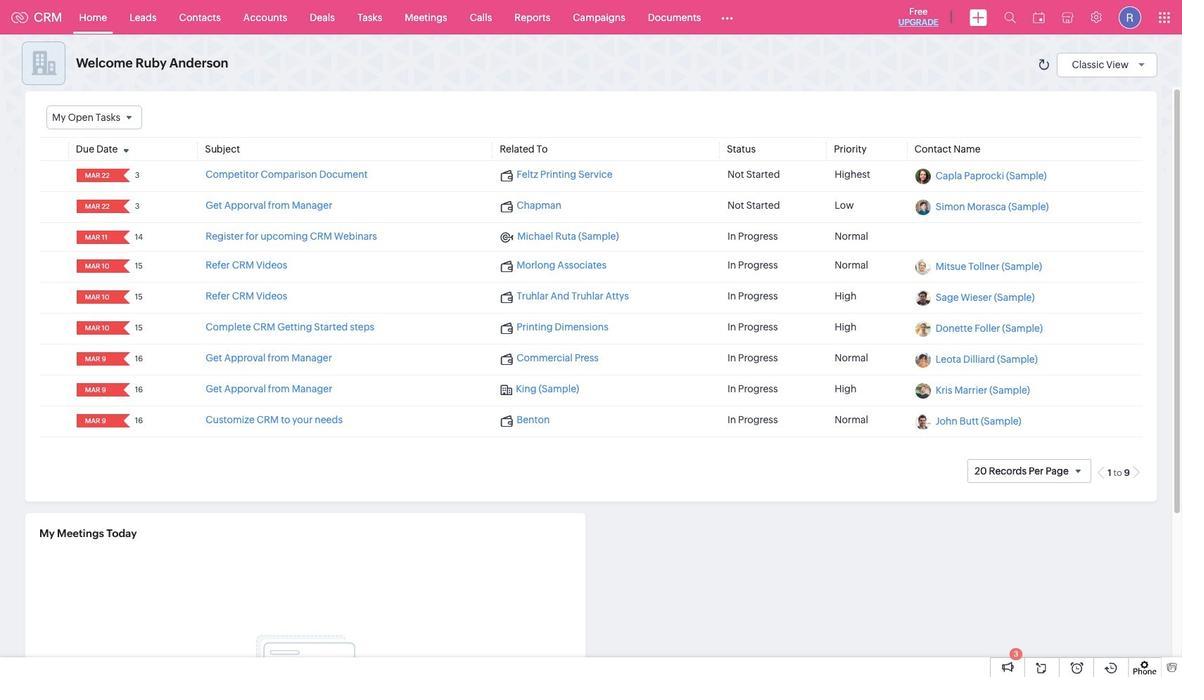 Task type: describe. For each thing, give the bounding box(es) containing it.
logo image
[[11, 12, 28, 23]]

Other Modules field
[[713, 6, 743, 29]]



Task type: locate. For each thing, give the bounding box(es) containing it.
profile element
[[1111, 0, 1150, 34]]

None field
[[46, 106, 142, 130], [81, 169, 114, 182], [81, 200, 114, 213], [81, 231, 114, 244], [81, 260, 114, 273], [81, 291, 114, 304], [81, 322, 114, 335], [81, 353, 114, 366], [81, 384, 114, 397], [81, 415, 114, 428], [46, 106, 142, 130], [81, 169, 114, 182], [81, 200, 114, 213], [81, 231, 114, 244], [81, 260, 114, 273], [81, 291, 114, 304], [81, 322, 114, 335], [81, 353, 114, 366], [81, 384, 114, 397], [81, 415, 114, 428]]

search image
[[1005, 11, 1017, 23]]

calendar image
[[1034, 12, 1046, 23]]

create menu image
[[970, 9, 988, 26]]

create menu element
[[962, 0, 996, 34]]

profile image
[[1119, 6, 1142, 29]]

search element
[[996, 0, 1025, 34]]



